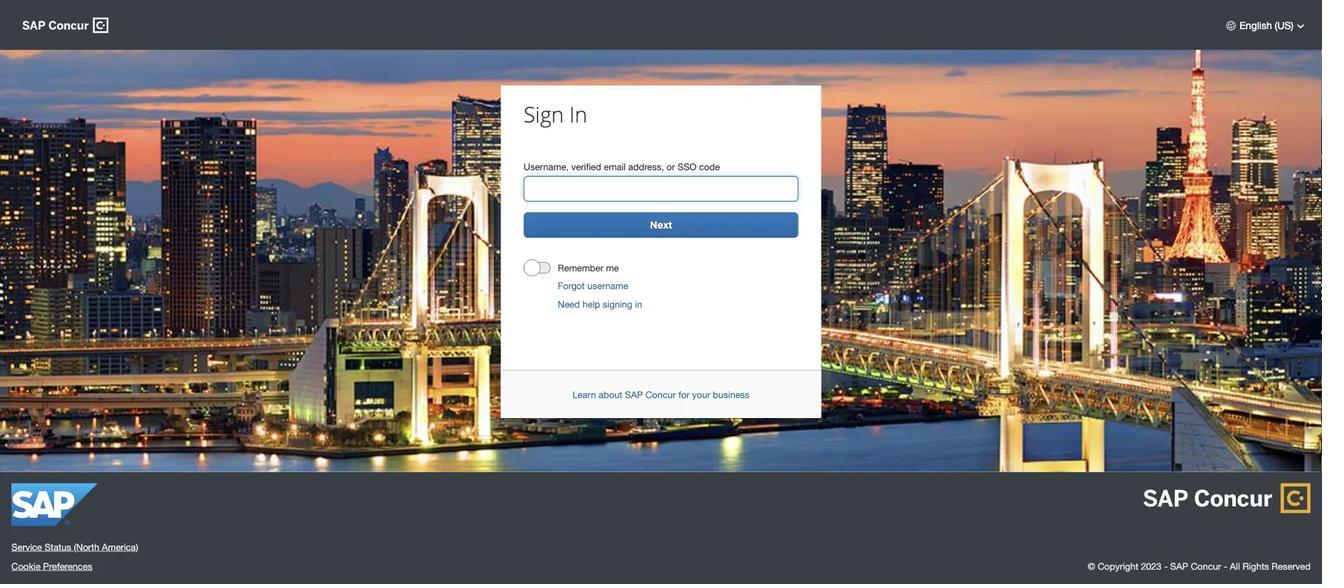 Task type: vqa. For each thing, say whether or not it's contained in the screenshot.
Username,
yes



Task type: describe. For each thing, give the bounding box(es) containing it.
learn about sap concur for your business link
[[573, 389, 750, 400]]

2781a1 image
[[1226, 20, 1238, 31]]

1 - from the left
[[1165, 561, 1168, 572]]

2781a1 image
[[1297, 22, 1306, 29]]

learn
[[573, 389, 596, 400]]

service status (north america) link
[[11, 541, 138, 554]]

1 horizontal spatial sap concur image
[[1144, 483, 1311, 513]]

(us)
[[1276, 19, 1294, 31]]

next button
[[524, 212, 799, 238]]

business
[[713, 389, 750, 400]]

forgot
[[558, 280, 585, 291]]

code
[[700, 161, 720, 172]]

remember me
[[558, 263, 619, 274]]

username
[[588, 280, 629, 291]]

sap image
[[11, 483, 98, 526]]

sso
[[678, 161, 697, 172]]

english
[[1240, 19, 1273, 31]]

address,
[[629, 161, 664, 172]]

email
[[604, 161, 626, 172]]

forgot username
[[558, 280, 629, 291]]

username,
[[524, 161, 569, 172]]

verified
[[572, 161, 602, 172]]

cookie
[[11, 561, 41, 572]]

help
[[583, 299, 601, 310]]

preferences
[[43, 561, 92, 572]]

0 horizontal spatial sap
[[625, 389, 643, 400]]

me
[[606, 263, 619, 274]]

status
[[45, 542, 71, 553]]

1 vertical spatial concur
[[1192, 561, 1222, 572]]

2023
[[1142, 561, 1162, 572]]



Task type: locate. For each thing, give the bounding box(es) containing it.
-
[[1165, 561, 1168, 572], [1225, 561, 1228, 572]]

forgot username link
[[558, 280, 629, 291]]

english (us)
[[1240, 19, 1294, 31]]

0 horizontal spatial -
[[1165, 561, 1168, 572]]

next
[[650, 219, 672, 231]]

service
[[11, 542, 42, 553]]

© copyright 2023 - sap concur - all rights reserved
[[1088, 561, 1311, 572]]

cookie preferences link
[[11, 561, 92, 572]]

(north
[[74, 542, 99, 553]]

cookie preferences
[[11, 561, 92, 572]]

copyright
[[1098, 561, 1139, 572]]

sign in
[[524, 100, 588, 129]]

0 vertical spatial concur
[[646, 389, 676, 400]]

sign
[[524, 100, 564, 129]]

about
[[599, 389, 623, 400]]

concur left the all on the right of the page
[[1192, 561, 1222, 572]]

remember
[[558, 263, 604, 274]]

sap right "2023" on the bottom of the page
[[1171, 561, 1189, 572]]

need help signing in link
[[558, 299, 643, 310]]

service status (north america)
[[11, 542, 138, 553]]

english (us) button
[[1221, 18, 1311, 32]]

©
[[1088, 561, 1096, 572]]

0 horizontal spatial sap concur image
[[23, 17, 109, 34]]

1 vertical spatial sap concur image
[[1144, 483, 1311, 513]]

in
[[570, 100, 588, 129]]

0 vertical spatial sap concur image
[[23, 17, 109, 34]]

1 horizontal spatial sap
[[1171, 561, 1189, 572]]

Username, verified email address, or SSO code text field
[[525, 179, 798, 199]]

- right "2023" on the bottom of the page
[[1165, 561, 1168, 572]]

1 horizontal spatial -
[[1225, 561, 1228, 572]]

or
[[667, 161, 675, 172]]

concur
[[646, 389, 676, 400], [1192, 561, 1222, 572]]

0 vertical spatial sap
[[625, 389, 643, 400]]

america)
[[102, 542, 138, 553]]

sap right the "about" on the left
[[625, 389, 643, 400]]

username, verified email address, or sso code
[[524, 161, 720, 172]]

learn about sap concur for your business
[[573, 389, 750, 400]]

footer containing service status (north america)
[[0, 472, 1323, 584]]

concur left for
[[646, 389, 676, 400]]

reserved
[[1272, 561, 1311, 572]]

sap
[[625, 389, 643, 400], [1171, 561, 1189, 572]]

for
[[679, 389, 690, 400]]

1 vertical spatial sap
[[1171, 561, 1189, 572]]

- left the all on the right of the page
[[1225, 561, 1228, 572]]

1 horizontal spatial concur
[[1192, 561, 1222, 572]]

signing
[[603, 299, 633, 310]]

0 horizontal spatial concur
[[646, 389, 676, 400]]

need help signing in
[[558, 299, 643, 310]]

sap concur image
[[23, 17, 109, 34], [1144, 483, 1311, 513]]

in
[[635, 299, 643, 310]]

need
[[558, 299, 580, 310]]

rights
[[1243, 561, 1270, 572]]

footer
[[0, 472, 1323, 584]]

all
[[1231, 561, 1241, 572]]

2 - from the left
[[1225, 561, 1228, 572]]

your
[[693, 389, 711, 400]]



